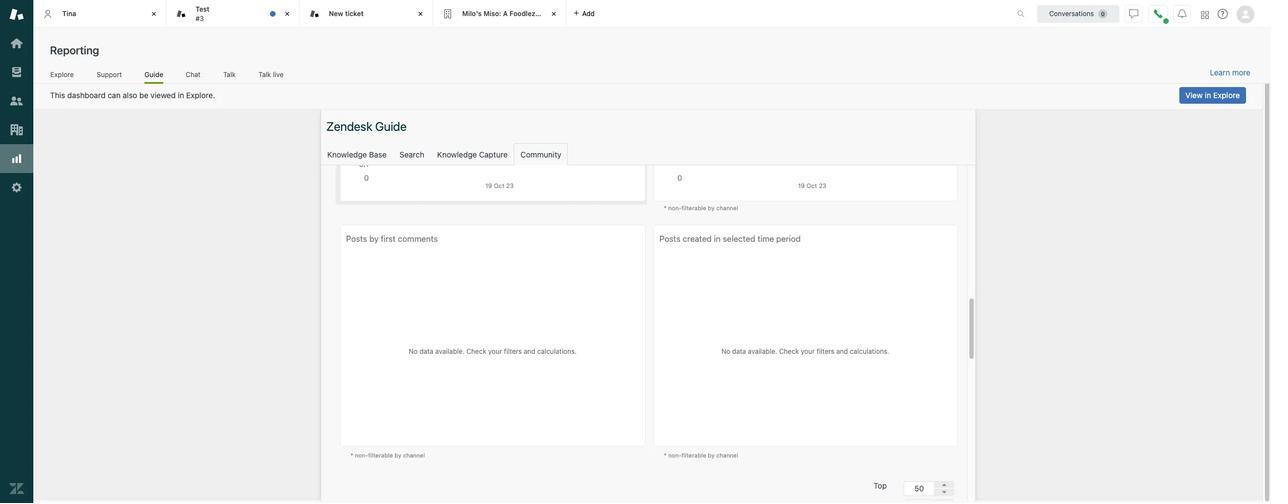 Task type: locate. For each thing, give the bounding box(es) containing it.
learn more
[[1210, 68, 1250, 77]]

tab
[[167, 0, 300, 28]]

talk live link
[[258, 70, 284, 82]]

learn
[[1210, 68, 1230, 77]]

test #3
[[196, 5, 209, 22]]

chat
[[186, 70, 201, 79]]

2 talk from the left
[[258, 70, 271, 79]]

close image inside tina tab
[[148, 8, 159, 19]]

close image left milo's
[[415, 8, 426, 19]]

learn more link
[[1210, 68, 1250, 78]]

2 in from the left
[[1205, 91, 1211, 100]]

0 horizontal spatial talk
[[223, 70, 236, 79]]

in
[[178, 91, 184, 100], [1205, 91, 1211, 100]]

in right view in the top right of the page
[[1205, 91, 1211, 100]]

tina
[[62, 9, 76, 18]]

0 horizontal spatial in
[[178, 91, 184, 100]]

talk link
[[223, 70, 236, 82]]

1 horizontal spatial talk
[[258, 70, 271, 79]]

close image left new
[[282, 8, 293, 19]]

talk for talk live
[[258, 70, 271, 79]]

subsidiary
[[537, 9, 572, 18]]

2 close image from the left
[[282, 8, 293, 19]]

explore up this
[[50, 70, 74, 79]]

explore
[[50, 70, 74, 79], [1213, 91, 1240, 100]]

zendesk support image
[[9, 7, 24, 22]]

new
[[329, 9, 343, 18]]

tina tab
[[33, 0, 167, 28]]

talk left 'live'
[[258, 70, 271, 79]]

1 horizontal spatial explore
[[1213, 91, 1240, 100]]

admin image
[[9, 181, 24, 195]]

talk
[[223, 70, 236, 79], [258, 70, 271, 79]]

notifications image
[[1178, 9, 1187, 18]]

1 horizontal spatial in
[[1205, 91, 1211, 100]]

chat link
[[186, 70, 201, 82]]

1 talk from the left
[[223, 70, 236, 79]]

0 horizontal spatial explore
[[50, 70, 74, 79]]

view in explore button
[[1179, 87, 1246, 104]]

3 close image from the left
[[415, 8, 426, 19]]

this dashboard can also be viewed in explore.
[[50, 91, 215, 100]]

0 horizontal spatial close image
[[148, 8, 159, 19]]

talk right the chat
[[223, 70, 236, 79]]

in right viewed
[[178, 91, 184, 100]]

close image inside new ticket tab
[[415, 8, 426, 19]]

zendesk image
[[9, 482, 24, 497]]

close image left #3
[[148, 8, 159, 19]]

views image
[[9, 65, 24, 79]]

reporting
[[50, 44, 99, 57]]

add button
[[567, 0, 601, 27]]

explore link
[[50, 70, 74, 82]]

in inside button
[[1205, 91, 1211, 100]]

conversations
[[1049, 9, 1094, 17]]

guide link
[[144, 70, 163, 84]]

close image
[[148, 8, 159, 19], [282, 8, 293, 19], [415, 8, 426, 19]]

be
[[139, 91, 148, 100]]

explore down learn more link
[[1213, 91, 1240, 100]]

tabs tab list
[[33, 0, 1006, 28]]

tab containing test
[[167, 0, 300, 28]]

live
[[273, 70, 283, 79]]

2 horizontal spatial close image
[[415, 8, 426, 19]]

customers image
[[9, 94, 24, 108]]

1 horizontal spatial close image
[[282, 8, 293, 19]]

new ticket
[[329, 9, 364, 18]]

also
[[123, 91, 137, 100]]

1 close image from the left
[[148, 8, 159, 19]]

1 vertical spatial explore
[[1213, 91, 1240, 100]]



Task type: describe. For each thing, give the bounding box(es) containing it.
explore.
[[186, 91, 215, 100]]

talk live
[[258, 70, 283, 79]]

milo's miso: a foodlez subsidiary
[[462, 9, 572, 18]]

explore inside button
[[1213, 91, 1240, 100]]

milo's miso: a foodlez subsidiary tab
[[433, 0, 572, 28]]

new ticket tab
[[300, 0, 433, 28]]

zendesk products image
[[1201, 11, 1209, 19]]

0 vertical spatial explore
[[50, 70, 74, 79]]

milo's
[[462, 9, 482, 18]]

get started image
[[9, 36, 24, 51]]

main element
[[0, 0, 33, 504]]

talk for talk
[[223, 70, 236, 79]]

conversations button
[[1037, 5, 1119, 22]]

add
[[582, 9, 595, 17]]

can
[[108, 91, 121, 100]]

miso:
[[484, 9, 501, 18]]

close image inside tab
[[282, 8, 293, 19]]

organizations image
[[9, 123, 24, 137]]

close image for new ticket
[[415, 8, 426, 19]]

a
[[503, 9, 508, 18]]

support
[[97, 70, 122, 79]]

close image for tina
[[148, 8, 159, 19]]

ticket
[[345, 9, 364, 18]]

view
[[1185, 91, 1203, 100]]

1 in from the left
[[178, 91, 184, 100]]

close image
[[548, 8, 559, 19]]

dashboard
[[67, 91, 106, 100]]

viewed
[[151, 91, 176, 100]]

button displays agent's chat status as invisible. image
[[1129, 9, 1138, 18]]

foodlez
[[510, 9, 535, 18]]

view in explore
[[1185, 91, 1240, 100]]

get help image
[[1218, 9, 1228, 19]]

reporting image
[[9, 152, 24, 166]]

test
[[196, 5, 209, 13]]

#3
[[196, 14, 204, 22]]

guide
[[144, 70, 163, 79]]

this
[[50, 91, 65, 100]]

support link
[[96, 70, 122, 82]]

more
[[1232, 68, 1250, 77]]



Task type: vqa. For each thing, say whether or not it's contained in the screenshot.
Status Category : Pending's Status
no



